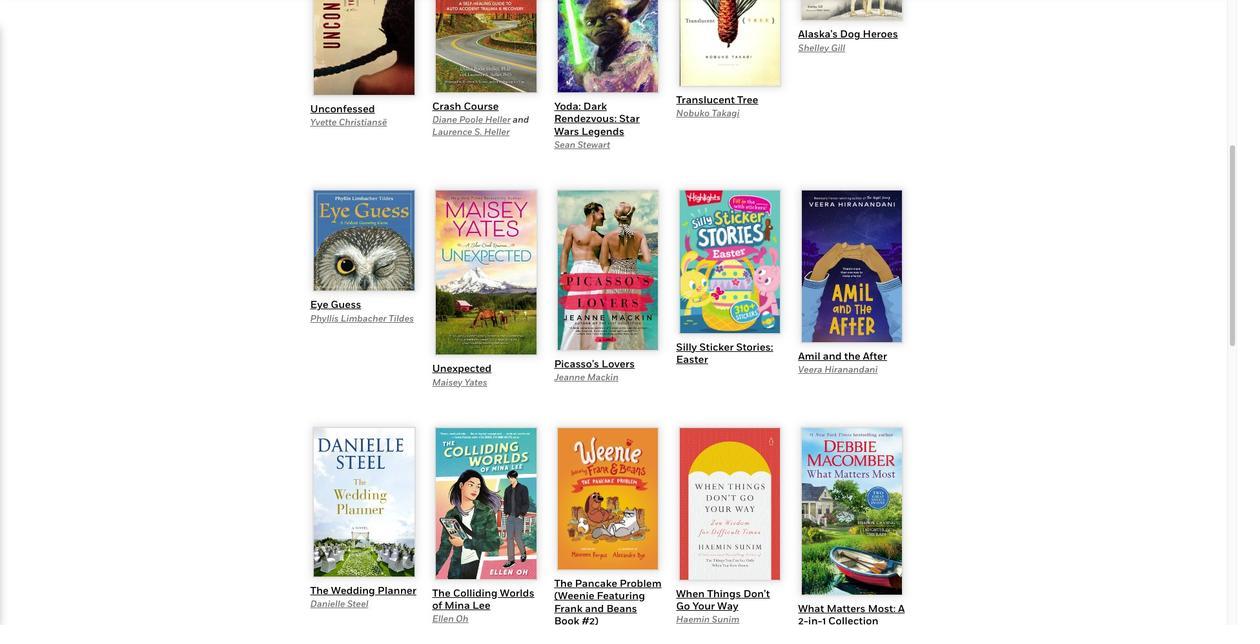 Task type: vqa. For each thing, say whether or not it's contained in the screenshot.
'required'
no



Task type: locate. For each thing, give the bounding box(es) containing it.
crash course image
[[434, 0, 538, 94]]

the up frank
[[554, 577, 573, 590]]

alaska's dog heroes image
[[800, 0, 904, 22]]

picasso's lovers image
[[556, 189, 660, 351]]

the for danielle
[[310, 584, 329, 597]]

when
[[676, 587, 705, 600]]

veera
[[798, 364, 822, 375]]

the inside the colliding worlds of mina lee ellen oh
[[432, 586, 451, 599]]

christiansë
[[339, 116, 387, 127]]

eye guess link
[[310, 298, 361, 311]]

0 horizontal spatial the
[[310, 584, 329, 597]]

0 vertical spatial and
[[513, 114, 529, 125]]

planner
[[378, 584, 416, 597]]

2 vertical spatial and
[[585, 602, 604, 614]]

0 horizontal spatial and
[[513, 114, 529, 125]]

1 horizontal spatial and
[[585, 602, 604, 614]]

picasso's lovers jeanne mackin
[[554, 357, 635, 383]]

legends
[[582, 124, 624, 137]]

veera hiranandani link
[[798, 364, 878, 375]]

unexpected
[[432, 362, 492, 375]]

heller right s.
[[484, 126, 510, 137]]

a
[[898, 602, 905, 615]]

danielle
[[310, 598, 345, 609]]

the
[[554, 577, 573, 590], [310, 584, 329, 597], [432, 586, 451, 599]]

after
[[863, 349, 887, 362]]

frank
[[554, 602, 583, 614]]

the up 'ellen'
[[432, 586, 451, 599]]

eye guess image
[[312, 189, 416, 292]]

wars
[[554, 124, 579, 137]]

eye
[[310, 298, 328, 311]]

the up danielle
[[310, 584, 329, 597]]

steel
[[347, 598, 368, 609]]

heller down course
[[485, 114, 511, 125]]

the wedding planner image
[[312, 427, 416, 578]]

unconfessed yvette christiansë
[[310, 102, 387, 127]]

crash course diane poole heller and laurence s. heller
[[432, 100, 529, 137]]

2 horizontal spatial and
[[823, 349, 842, 362]]

the colliding worlds of mina lee ellen oh
[[432, 586, 534, 624]]

poole
[[459, 114, 483, 125]]

and left wars
[[513, 114, 529, 125]]

silly sticker stories: easter link
[[676, 340, 773, 365]]

when things don't go your way image
[[678, 427, 782, 581]]

guess
[[331, 298, 361, 311]]

mina
[[445, 599, 470, 612]]

book
[[554, 614, 579, 625]]

your
[[693, 599, 715, 612]]

yoda: dark rendezvous: star wars legends link
[[554, 100, 640, 137]]

and inside the pancake problem (weenie featuring frank and beans book #2)
[[585, 602, 604, 614]]

danielle steel link
[[310, 598, 368, 609]]

2 horizontal spatial the
[[554, 577, 573, 590]]

and
[[513, 114, 529, 125], [823, 349, 842, 362], [585, 602, 604, 614]]

nobuko takagi link
[[676, 107, 740, 118]]

silly sticker stories: easter
[[676, 340, 773, 365]]

most:
[[868, 602, 896, 615]]

phyllis
[[310, 312, 339, 323]]

featuring
[[597, 589, 645, 602]]

1 horizontal spatial the
[[432, 586, 451, 599]]

laurence
[[432, 126, 472, 137]]

haemin sunim link
[[676, 614, 740, 624]]

and down pancake on the left of page
[[585, 602, 604, 614]]

translucent tree link
[[676, 93, 758, 106]]

amil and the after link
[[798, 349, 887, 362]]

collection
[[828, 614, 879, 625]]

jeanne
[[554, 372, 585, 383]]

course
[[464, 100, 499, 112]]

0 vertical spatial heller
[[485, 114, 511, 125]]

heller
[[485, 114, 511, 125], [484, 126, 510, 137]]

unconfessed image
[[312, 0, 416, 96]]

haemin
[[676, 614, 710, 624]]

ellen
[[432, 613, 454, 624]]

easter
[[676, 353, 708, 365]]

amil and the after image
[[800, 189, 904, 343]]

maisey
[[432, 376, 463, 387]]

the inside the pancake problem (weenie featuring frank and beans book #2)
[[554, 577, 573, 590]]

shelley gill link
[[798, 42, 845, 53]]

the pancake problem (weenie featuring frank and beans book #2) link
[[554, 577, 662, 625]]

picasso's lovers link
[[554, 357, 635, 370]]

1 vertical spatial and
[[823, 349, 842, 362]]

and inside amil and the after veera hiranandani
[[823, 349, 842, 362]]

(weenie
[[554, 589, 594, 602]]

the inside the wedding planner danielle steel
[[310, 584, 329, 597]]

gill
[[831, 42, 845, 53]]

jeanne mackin link
[[554, 372, 619, 383]]

the colliding worlds of mina lee image
[[434, 427, 538, 580]]

2-
[[798, 614, 808, 625]]

when things don't go your way link
[[676, 587, 770, 612]]

yates
[[465, 376, 487, 387]]

alaska's
[[798, 27, 838, 40]]

unexpected link
[[432, 362, 492, 375]]

and up veera hiranandani link
[[823, 349, 842, 362]]

the pancake problem (weenie featuring frank and beans book #2) image
[[556, 427, 660, 571]]

and inside crash course diane poole heller and laurence s. heller
[[513, 114, 529, 125]]

amil
[[798, 349, 821, 362]]

what matters most: a 2-in-1 collection
[[798, 602, 905, 625]]



Task type: describe. For each thing, give the bounding box(es) containing it.
unconfessed link
[[310, 102, 375, 115]]

translucent tree image
[[678, 0, 782, 87]]

oh
[[456, 613, 469, 624]]

ellen oh link
[[432, 613, 469, 624]]

picasso's
[[554, 357, 599, 370]]

sean stewart link
[[554, 139, 610, 150]]

heroes
[[863, 27, 898, 40]]

sunim
[[712, 614, 740, 624]]

sean
[[554, 139, 576, 150]]

star
[[619, 112, 640, 125]]

way
[[717, 599, 738, 612]]

sticker
[[699, 340, 734, 353]]

#2)
[[582, 614, 599, 625]]

yvette
[[310, 116, 337, 127]]

worlds
[[500, 586, 534, 599]]

go
[[676, 599, 690, 612]]

maisey yates link
[[432, 376, 487, 387]]

wedding
[[331, 584, 375, 597]]

shelley
[[798, 42, 829, 53]]

dark
[[583, 100, 607, 112]]

phyllis limbacher tildes link
[[310, 312, 414, 323]]

lee
[[472, 599, 491, 612]]

translucent
[[676, 93, 735, 106]]

mackin
[[587, 372, 619, 383]]

beans
[[606, 602, 637, 614]]

crash course link
[[432, 100, 499, 112]]

rendezvous:
[[554, 112, 617, 125]]

crash
[[432, 100, 461, 112]]

the for of
[[432, 586, 451, 599]]

silly
[[676, 340, 697, 353]]

yoda: dark rendezvous: star wars legends sean stewart
[[554, 100, 640, 150]]

what
[[798, 602, 824, 615]]

stewart
[[578, 139, 610, 150]]

things
[[707, 587, 741, 600]]

1 vertical spatial heller
[[484, 126, 510, 137]]

what matters most: a 2-in-1 collection link
[[798, 602, 905, 625]]

lovers
[[602, 357, 635, 370]]

s.
[[474, 126, 482, 137]]

what matters most: a 2-in-1 collection image
[[800, 427, 904, 596]]

amil and the after veera hiranandani
[[798, 349, 887, 375]]

tildes
[[389, 312, 414, 323]]

pancake
[[575, 577, 617, 590]]

yoda: dark rendezvous: star wars legends image
[[556, 0, 660, 94]]

silly sticker stories: easter image
[[678, 189, 782, 334]]

when things don't go your way haemin sunim
[[676, 587, 770, 624]]

unexpected image
[[434, 189, 538, 356]]

diane poole heller link
[[432, 114, 511, 125]]

unconfessed
[[310, 102, 375, 115]]

tree
[[737, 93, 758, 106]]

takagi
[[712, 107, 740, 118]]

nobuko
[[676, 107, 710, 118]]

limbacher
[[341, 312, 387, 323]]

1
[[823, 614, 826, 625]]

alaska's dog heroes link
[[798, 27, 898, 40]]

alaska's dog heroes shelley gill
[[798, 27, 898, 53]]

colliding
[[453, 586, 498, 599]]

yvette christiansë link
[[310, 116, 387, 127]]

the wedding planner link
[[310, 584, 416, 597]]

the wedding planner danielle steel
[[310, 584, 416, 609]]

the for (weenie
[[554, 577, 573, 590]]

don't
[[743, 587, 770, 600]]

unexpected maisey yates
[[432, 362, 492, 387]]

laurence s. heller link
[[432, 126, 510, 137]]

dog
[[840, 27, 861, 40]]

in-
[[808, 614, 823, 625]]

translucent tree nobuko takagi
[[676, 93, 758, 118]]

the pancake problem (weenie featuring frank and beans book #2)
[[554, 577, 662, 625]]

the
[[844, 349, 861, 362]]

the colliding worlds of mina lee link
[[432, 586, 534, 612]]

problem
[[620, 577, 662, 590]]

matters
[[827, 602, 866, 615]]



